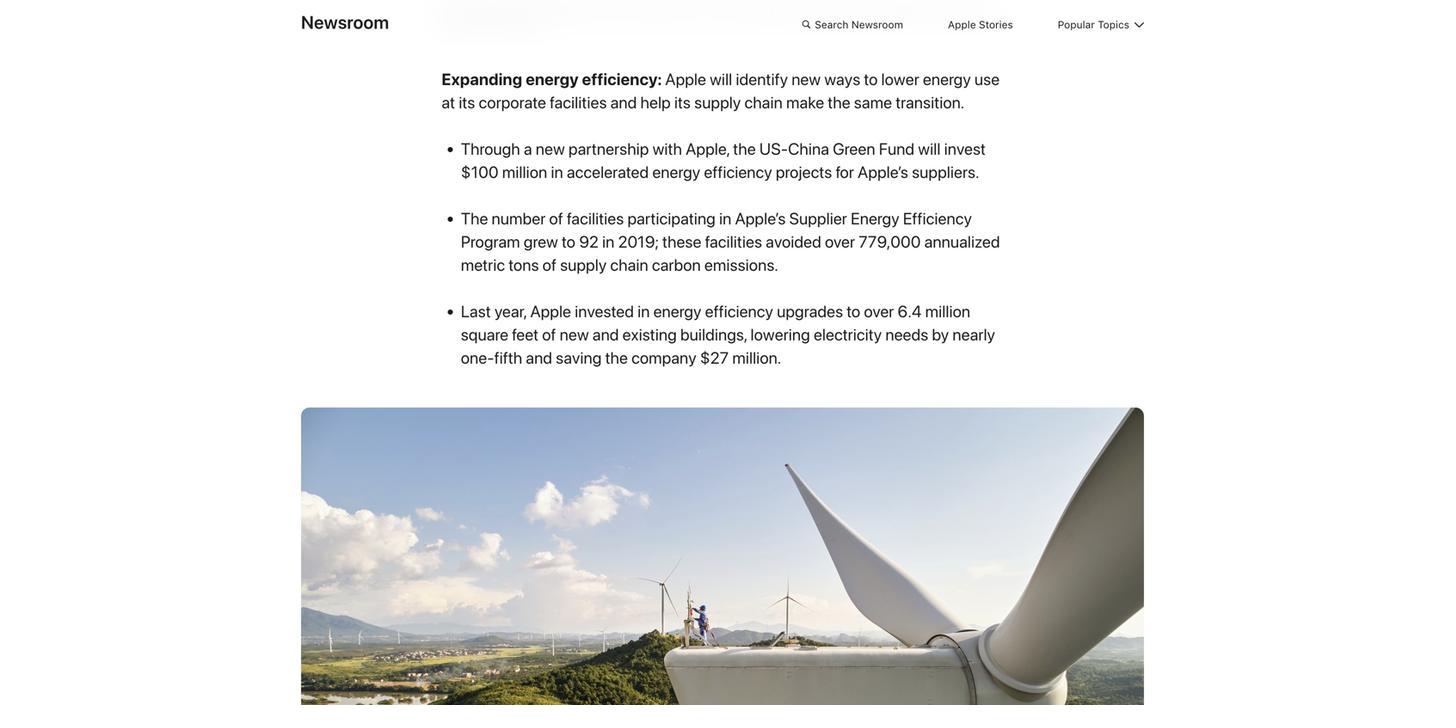 Task type: vqa. For each thing, say whether or not it's contained in the screenshot.
left chain
yes



Task type: describe. For each thing, give the bounding box(es) containing it.
efficiency inside through a new partnership with apple, the us-china green fund will invest $100 million in accelerated energy efficiency projects for apple's suppliers.
[[704, 163, 772, 182]]

million.
[[733, 349, 781, 368]]

apple stories link
[[948, 15, 1013, 34]]

supply inside apple will identify new ways to lower energy use at its corporate facilities and help its supply chain make the same transition.
[[694, 93, 741, 112]]

apple stories
[[948, 18, 1013, 31]]

recovers
[[704, 3, 747, 16]]

energy inside apple will identify new ways to lower energy use at its corporate facilities and help its supply chain make the same transition.
[[923, 70, 971, 89]]

needs
[[886, 325, 929, 345]]

avoided
[[766, 232, 822, 252]]

92
[[579, 232, 599, 252]]

corporate
[[479, 93, 546, 112]]

use inside apple's latest recycling invention — its dave robot — recovers material from an iphone component for better use in future products.
[[979, 3, 997, 16]]

transition.
[[896, 93, 965, 112]]

1 vertical spatial facilities
[[567, 209, 624, 229]]

0 horizontal spatial its
[[459, 93, 475, 112]]

popular topics button
[[1058, 15, 1144, 34]]

these
[[663, 232, 702, 252]]

facilities inside apple will identify new ways to lower energy use at its corporate facilities and help its supply chain make the same transition.
[[550, 93, 607, 112]]

tons
[[509, 256, 539, 275]]

through
[[461, 140, 520, 159]]

in up emissions.
[[719, 209, 732, 229]]

the inside through a new partnership with apple, the us-china green fund will invest $100 million in accelerated energy efficiency projects for apple's suppliers.
[[733, 140, 756, 159]]

from
[[793, 3, 816, 16]]

popular
[[1058, 18, 1095, 31]]

annualized
[[925, 232, 1000, 252]]

feet
[[512, 325, 539, 345]]

search
[[815, 18, 849, 31]]

last
[[461, 302, 491, 322]]

products.
[[486, 17, 534, 29]]

number
[[492, 209, 546, 229]]

iphone
[[834, 3, 868, 16]]

apple's inside through a new partnership with apple, the us-china green fund will invest $100 million in accelerated energy efficiency projects for apple's suppliers.
[[858, 163, 909, 182]]

component
[[870, 3, 927, 16]]

search newsroom button
[[802, 15, 903, 34]]

dave
[[635, 3, 660, 16]]

million inside last year, apple invested in energy efficiency upgrades to over 6.4 million square feet of new and existing buildings, lowering electricity needs by nearly one-fifth and saving the company $27 million.
[[925, 302, 971, 322]]

expanding energy efficiency:
[[442, 70, 665, 89]]

apple's inside apple's latest recycling invention — its dave robot — recovers material from an iphone component for better use in future products.
[[442, 3, 479, 16]]

at
[[442, 93, 455, 112]]

existing
[[623, 325, 677, 345]]

expanding
[[442, 70, 522, 89]]

supplier
[[789, 209, 847, 229]]

search newsroom
[[815, 18, 903, 31]]

0 horizontal spatial newsroom
[[301, 12, 389, 33]]

efficiency:
[[582, 70, 662, 89]]

2 horizontal spatial its
[[674, 93, 691, 112]]

apple inside last year, apple invested in energy efficiency upgrades to over 6.4 million square feet of new and existing buildings, lowering electricity needs by nearly one-fifth and saving the company $27 million.
[[530, 302, 571, 322]]

metric
[[461, 256, 505, 275]]

through a new partnership with apple, the us-china green fund will invest $100 million in accelerated energy efficiency projects for apple's suppliers.
[[461, 140, 986, 182]]

year,
[[495, 302, 527, 322]]

topics
[[1098, 18, 1130, 31]]

newsroom link
[[301, 12, 389, 33]]

efficiency
[[903, 209, 972, 229]]

help
[[641, 93, 671, 112]]

latest
[[482, 3, 510, 16]]

projects
[[776, 163, 832, 182]]

square
[[461, 325, 509, 345]]

partnership
[[569, 140, 649, 159]]

in right 92
[[602, 232, 615, 252]]

make
[[786, 93, 824, 112]]

will inside through a new partnership with apple, the us-china green fund will invest $100 million in accelerated energy efficiency projects for apple's suppliers.
[[918, 140, 941, 159]]

lowering
[[751, 325, 810, 345]]

program
[[461, 232, 520, 252]]

1 — from the left
[[609, 3, 618, 16]]

to inside apple will identify new ways to lower energy use at its corporate facilities and help its supply chain make the same transition.
[[864, 70, 878, 89]]

efficiency inside last year, apple invested in energy efficiency upgrades to over 6.4 million square feet of new and existing buildings, lowering electricity needs by nearly one-fifth and saving the company $27 million.
[[705, 302, 774, 322]]

recycling
[[512, 3, 558, 16]]

2 vertical spatial facilities
[[705, 232, 762, 252]]

upgrades
[[777, 302, 843, 322]]

green
[[833, 140, 876, 159]]

china
[[788, 140, 829, 159]]

material
[[750, 3, 790, 16]]

energy inside last year, apple invested in energy efficiency upgrades to over 6.4 million square feet of new and existing buildings, lowering electricity needs by nearly one-fifth and saving the company $27 million.
[[654, 302, 702, 322]]

apple,
[[686, 140, 730, 159]]

chain inside the number of facilities participating in apple's supplier energy efficiency program grew to 92 in 2019; these facilities avoided over 779,000 annualized metric tons of supply chain carbon emissions.
[[610, 256, 649, 275]]

by
[[932, 325, 949, 345]]

$100
[[461, 163, 499, 182]]

with
[[653, 140, 682, 159]]

invest
[[944, 140, 986, 159]]

nearly
[[953, 325, 996, 345]]

new inside last year, apple invested in energy efficiency upgrades to over 6.4 million square feet of new and existing buildings, lowering electricity needs by nearly one-fifth and saving the company $27 million.
[[560, 325, 589, 345]]

6.4
[[898, 302, 922, 322]]

fund
[[879, 140, 915, 159]]



Task type: locate. For each thing, give the bounding box(es) containing it.
to left 92
[[562, 232, 576, 252]]

apple for will
[[665, 70, 706, 89]]

2 vertical spatial the
[[605, 349, 628, 368]]

last year, apple invested in energy efficiency upgrades to over 6.4 million square feet of new and existing buildings, lowering electricity needs by nearly one-fifth and saving the company $27 million.
[[461, 302, 996, 368]]

robot
[[663, 3, 689, 16]]

supply up apple,
[[694, 93, 741, 112]]

participating
[[628, 209, 716, 229]]

newsroom inside search newsroom button
[[852, 18, 903, 31]]

chain down identify
[[745, 93, 783, 112]]

0 vertical spatial to
[[864, 70, 878, 89]]

the
[[461, 209, 488, 229]]

grew
[[524, 232, 558, 252]]

1 vertical spatial million
[[925, 302, 971, 322]]

apple's latest recycling invention — its dave robot — recovers material from an iphone component for better use in future products.
[[442, 3, 997, 29]]

apple up the 'feet'
[[530, 302, 571, 322]]

its left dave
[[620, 3, 633, 16]]

0 vertical spatial of
[[549, 209, 563, 229]]

and down invested at the left
[[593, 325, 619, 345]]

the down ways on the right top
[[828, 93, 851, 112]]

apple's
[[442, 3, 479, 16], [858, 163, 909, 182], [735, 209, 786, 229]]

0 vertical spatial apple's
[[442, 3, 479, 16]]

lower
[[881, 70, 920, 89]]

1 vertical spatial efficiency
[[705, 302, 774, 322]]

of up grew
[[549, 209, 563, 229]]

2 — from the left
[[692, 3, 701, 16]]

future
[[453, 17, 484, 29]]

2 horizontal spatial apple
[[948, 18, 976, 31]]

ways
[[825, 70, 861, 89]]

2 horizontal spatial to
[[864, 70, 878, 89]]

fifth
[[494, 349, 522, 368]]

use inside apple will identify new ways to lower energy use at its corporate facilities and help its supply chain make the same transition.
[[975, 70, 1000, 89]]

popular topics
[[1058, 18, 1130, 31]]

energy up transition.
[[923, 70, 971, 89]]

1 horizontal spatial newsroom
[[852, 18, 903, 31]]

energy up corporate
[[526, 70, 579, 89]]

0 horizontal spatial —
[[609, 3, 618, 16]]

will left identify
[[710, 70, 732, 89]]

2 vertical spatial new
[[560, 325, 589, 345]]

to inside the number of facilities participating in apple's supplier energy efficiency program grew to 92 in 2019; these facilities avoided over 779,000 annualized metric tons of supply chain carbon emissions.
[[562, 232, 576, 252]]

0 horizontal spatial will
[[710, 70, 732, 89]]

efficiency up buildings,
[[705, 302, 774, 322]]

0 vertical spatial use
[[979, 3, 997, 16]]

new inside apple will identify new ways to lower energy use at its corporate facilities and help its supply chain make the same transition.
[[792, 70, 821, 89]]

1 vertical spatial and
[[593, 325, 619, 345]]

0 vertical spatial chain
[[745, 93, 783, 112]]

supply inside the number of facilities participating in apple's supplier energy efficiency program grew to 92 in 2019; these facilities avoided over 779,000 annualized metric tons of supply chain carbon emissions.
[[560, 256, 607, 275]]

of right the 'feet'
[[542, 325, 556, 345]]

energy down with
[[653, 163, 701, 182]]

electricity
[[814, 325, 882, 345]]

to
[[864, 70, 878, 89], [562, 232, 576, 252], [847, 302, 861, 322]]

will inside apple will identify new ways to lower energy use at its corporate facilities and help its supply chain make the same transition.
[[710, 70, 732, 89]]

will up the suppliers.
[[918, 140, 941, 159]]

and
[[611, 93, 637, 112], [593, 325, 619, 345], [526, 349, 552, 368]]

over down supplier in the top of the page
[[825, 232, 855, 252]]

saving
[[556, 349, 602, 368]]

us-
[[760, 140, 788, 159]]

and down the 'feet'
[[526, 349, 552, 368]]

over inside the number of facilities participating in apple's supplier energy efficiency program grew to 92 in 2019; these facilities avoided over 779,000 annualized metric tons of supply chain carbon emissions.
[[825, 232, 855, 252]]

the number of facilities participating in apple's supplier energy efficiency program grew to 92 in 2019; these facilities avoided over 779,000 annualized metric tons of supply chain carbon emissions.
[[461, 209, 1000, 275]]

one-
[[461, 349, 494, 368]]

apple's inside the number of facilities participating in apple's supplier energy efficiency program grew to 92 in 2019; these facilities avoided over 779,000 annualized metric tons of supply chain carbon emissions.
[[735, 209, 786, 229]]

facilities down expanding energy efficiency:
[[550, 93, 607, 112]]

new
[[792, 70, 821, 89], [536, 140, 565, 159], [560, 325, 589, 345]]

for left 'better'
[[929, 3, 943, 16]]

in up existing at the left top of page
[[638, 302, 650, 322]]

apple's up avoided
[[735, 209, 786, 229]]

0 vertical spatial will
[[710, 70, 732, 89]]

its right at
[[459, 93, 475, 112]]

million up by
[[925, 302, 971, 322]]

new inside through a new partnership with apple, the us-china green fund will invest $100 million in accelerated energy efficiency projects for apple's suppliers.
[[536, 140, 565, 159]]

its right help at the top left
[[674, 93, 691, 112]]

company
[[632, 349, 697, 368]]

to up same
[[864, 70, 878, 89]]

0 vertical spatial million
[[502, 163, 547, 182]]

apple up help at the top left
[[665, 70, 706, 89]]

1 vertical spatial use
[[975, 70, 1000, 89]]

and down efficiency:
[[611, 93, 637, 112]]

2 vertical spatial of
[[542, 325, 556, 345]]

apple inside apple will identify new ways to lower energy use at its corporate facilities and help its supply chain make the same transition.
[[665, 70, 706, 89]]

1 horizontal spatial —
[[692, 3, 701, 16]]

1 horizontal spatial its
[[620, 3, 633, 16]]

use up apple stories
[[979, 3, 997, 16]]

apple for stories
[[948, 18, 976, 31]]

0 vertical spatial efficiency
[[704, 163, 772, 182]]

of down grew
[[543, 256, 557, 275]]

1 horizontal spatial supply
[[694, 93, 741, 112]]

1 vertical spatial will
[[918, 140, 941, 159]]

1 horizontal spatial for
[[929, 3, 943, 16]]

of inside last year, apple invested in energy efficiency upgrades to over 6.4 million square feet of new and existing buildings, lowering electricity needs by nearly one-fifth and saving the company $27 million.
[[542, 325, 556, 345]]

2 vertical spatial apple
[[530, 302, 571, 322]]

for down green at the right of page
[[836, 163, 854, 182]]

a worker atop a wind turbine performs repairs hundreds of feet off the ground. image
[[301, 408, 1144, 705]]

stories
[[979, 18, 1013, 31]]

1 vertical spatial new
[[536, 140, 565, 159]]

better
[[946, 3, 977, 16]]

1 vertical spatial the
[[733, 140, 756, 159]]

0 horizontal spatial chain
[[610, 256, 649, 275]]

2 horizontal spatial the
[[828, 93, 851, 112]]

— right robot
[[692, 3, 701, 16]]

2019;
[[618, 232, 659, 252]]

1 vertical spatial for
[[836, 163, 854, 182]]

1 horizontal spatial apple's
[[735, 209, 786, 229]]

for inside through a new partnership with apple, the us-china green fund will invest $100 million in accelerated energy efficiency projects for apple's suppliers.
[[836, 163, 854, 182]]

1 horizontal spatial to
[[847, 302, 861, 322]]

apple's up the future
[[442, 3, 479, 16]]

supply
[[694, 93, 741, 112], [560, 256, 607, 275]]

2 vertical spatial and
[[526, 349, 552, 368]]

to inside last year, apple invested in energy efficiency upgrades to over 6.4 million square feet of new and existing buildings, lowering electricity needs by nearly one-fifth and saving the company $27 million.
[[847, 302, 861, 322]]

over inside last year, apple invested in energy efficiency upgrades to over 6.4 million square feet of new and existing buildings, lowering electricity needs by nearly one-fifth and saving the company $27 million.
[[864, 302, 894, 322]]

efficiency
[[704, 163, 772, 182], [705, 302, 774, 322]]

facilities up 92
[[567, 209, 624, 229]]

new up make
[[792, 70, 821, 89]]

energy
[[851, 209, 900, 229]]

in left the accelerated
[[551, 163, 563, 182]]

to up electricity
[[847, 302, 861, 322]]

facilities
[[550, 93, 607, 112], [567, 209, 624, 229], [705, 232, 762, 252]]

0 horizontal spatial the
[[605, 349, 628, 368]]

million down a
[[502, 163, 547, 182]]

in inside apple's latest recycling invention — its dave robot — recovers material from an iphone component for better use in future products.
[[442, 17, 451, 29]]

the inside apple will identify new ways to lower energy use at its corporate facilities and help its supply chain make the same transition.
[[828, 93, 851, 112]]

the inside last year, apple invested in energy efficiency upgrades to over 6.4 million square feet of new and existing buildings, lowering electricity needs by nearly one-fifth and saving the company $27 million.
[[605, 349, 628, 368]]

million
[[502, 163, 547, 182], [925, 302, 971, 322]]

1 vertical spatial apple
[[665, 70, 706, 89]]

new right a
[[536, 140, 565, 159]]

1 vertical spatial supply
[[560, 256, 607, 275]]

emissions.
[[705, 256, 778, 275]]

new up the 'saving'
[[560, 325, 589, 345]]

chain down 2019;
[[610, 256, 649, 275]]

0 vertical spatial supply
[[694, 93, 741, 112]]

2 vertical spatial apple's
[[735, 209, 786, 229]]

1 horizontal spatial over
[[864, 302, 894, 322]]

0 horizontal spatial over
[[825, 232, 855, 252]]

0 vertical spatial facilities
[[550, 93, 607, 112]]

chain
[[745, 93, 783, 112], [610, 256, 649, 275]]

the left us-
[[733, 140, 756, 159]]

its inside apple's latest recycling invention — its dave robot — recovers material from an iphone component for better use in future products.
[[620, 3, 633, 16]]

in inside last year, apple invested in energy efficiency upgrades to over 6.4 million square feet of new and existing buildings, lowering electricity needs by nearly one-fifth and saving the company $27 million.
[[638, 302, 650, 322]]

2 horizontal spatial apple's
[[858, 163, 909, 182]]

million inside through a new partnership with apple, the us-china green fund will invest $100 million in accelerated energy efficiency projects for apple's suppliers.
[[502, 163, 547, 182]]

1 horizontal spatial chain
[[745, 93, 783, 112]]

779,000
[[859, 232, 921, 252]]

0 horizontal spatial apple
[[530, 302, 571, 322]]

accelerated
[[567, 163, 649, 182]]

and inside apple will identify new ways to lower energy use at its corporate facilities and help its supply chain make the same transition.
[[611, 93, 637, 112]]

suppliers.
[[912, 163, 980, 182]]

energy inside through a new partnership with apple, the us-china green fund will invest $100 million in accelerated energy efficiency projects for apple's suppliers.
[[653, 163, 701, 182]]

energy
[[526, 70, 579, 89], [923, 70, 971, 89], [653, 163, 701, 182], [654, 302, 702, 322]]

apple
[[948, 18, 976, 31], [665, 70, 706, 89], [530, 302, 571, 322]]

1 horizontal spatial million
[[925, 302, 971, 322]]

same
[[854, 93, 892, 112]]

— right invention
[[609, 3, 618, 16]]

0 vertical spatial over
[[825, 232, 855, 252]]

0 vertical spatial new
[[792, 70, 821, 89]]

0 horizontal spatial million
[[502, 163, 547, 182]]

—
[[609, 3, 618, 16], [692, 3, 701, 16]]

1 horizontal spatial the
[[733, 140, 756, 159]]

0 vertical spatial the
[[828, 93, 851, 112]]

in
[[442, 17, 451, 29], [551, 163, 563, 182], [719, 209, 732, 229], [602, 232, 615, 252], [638, 302, 650, 322]]

apple's down fund
[[858, 163, 909, 182]]

apple will identify new ways to lower energy use at its corporate facilities and help its supply chain make the same transition.
[[442, 70, 1000, 112]]

invention
[[560, 3, 606, 16]]

2 vertical spatial to
[[847, 302, 861, 322]]

in inside through a new partnership with apple, the us-china green fund will invest $100 million in accelerated energy efficiency projects for apple's suppliers.
[[551, 163, 563, 182]]

its
[[620, 3, 633, 16], [459, 93, 475, 112], [674, 93, 691, 112]]

1 vertical spatial chain
[[610, 256, 649, 275]]

1 vertical spatial apple's
[[858, 163, 909, 182]]

a
[[524, 140, 532, 159]]

efficiency down apple,
[[704, 163, 772, 182]]

1 vertical spatial over
[[864, 302, 894, 322]]

1 vertical spatial of
[[543, 256, 557, 275]]

0 horizontal spatial apple's
[[442, 3, 479, 16]]

identify
[[736, 70, 788, 89]]

$27
[[700, 349, 729, 368]]

1 horizontal spatial will
[[918, 140, 941, 159]]

facilities up emissions.
[[705, 232, 762, 252]]

1 horizontal spatial apple
[[665, 70, 706, 89]]

0 vertical spatial for
[[929, 3, 943, 16]]

use down apple stories link
[[975, 70, 1000, 89]]

0 vertical spatial and
[[611, 93, 637, 112]]

energy up existing at the left top of page
[[654, 302, 702, 322]]

0 horizontal spatial for
[[836, 163, 854, 182]]

0 vertical spatial apple
[[948, 18, 976, 31]]

for
[[929, 3, 943, 16], [836, 163, 854, 182]]

1 vertical spatial to
[[562, 232, 576, 252]]

the right the 'saving'
[[605, 349, 628, 368]]

of
[[549, 209, 563, 229], [543, 256, 557, 275], [542, 325, 556, 345]]

newsroom
[[301, 12, 389, 33], [852, 18, 903, 31]]

for inside apple's latest recycling invention — its dave robot — recovers material from an iphone component for better use in future products.
[[929, 3, 943, 16]]

will
[[710, 70, 732, 89], [918, 140, 941, 159]]

an
[[819, 3, 831, 16]]

in left the future
[[442, 17, 451, 29]]

over left 6.4
[[864, 302, 894, 322]]

invested
[[575, 302, 634, 322]]

apple down 'better'
[[948, 18, 976, 31]]

carbon
[[652, 256, 701, 275]]

chain inside apple will identify new ways to lower energy use at its corporate facilities and help its supply chain make the same transition.
[[745, 93, 783, 112]]

0 horizontal spatial supply
[[560, 256, 607, 275]]

0 horizontal spatial to
[[562, 232, 576, 252]]

buildings,
[[681, 325, 747, 345]]

supply down 92
[[560, 256, 607, 275]]



